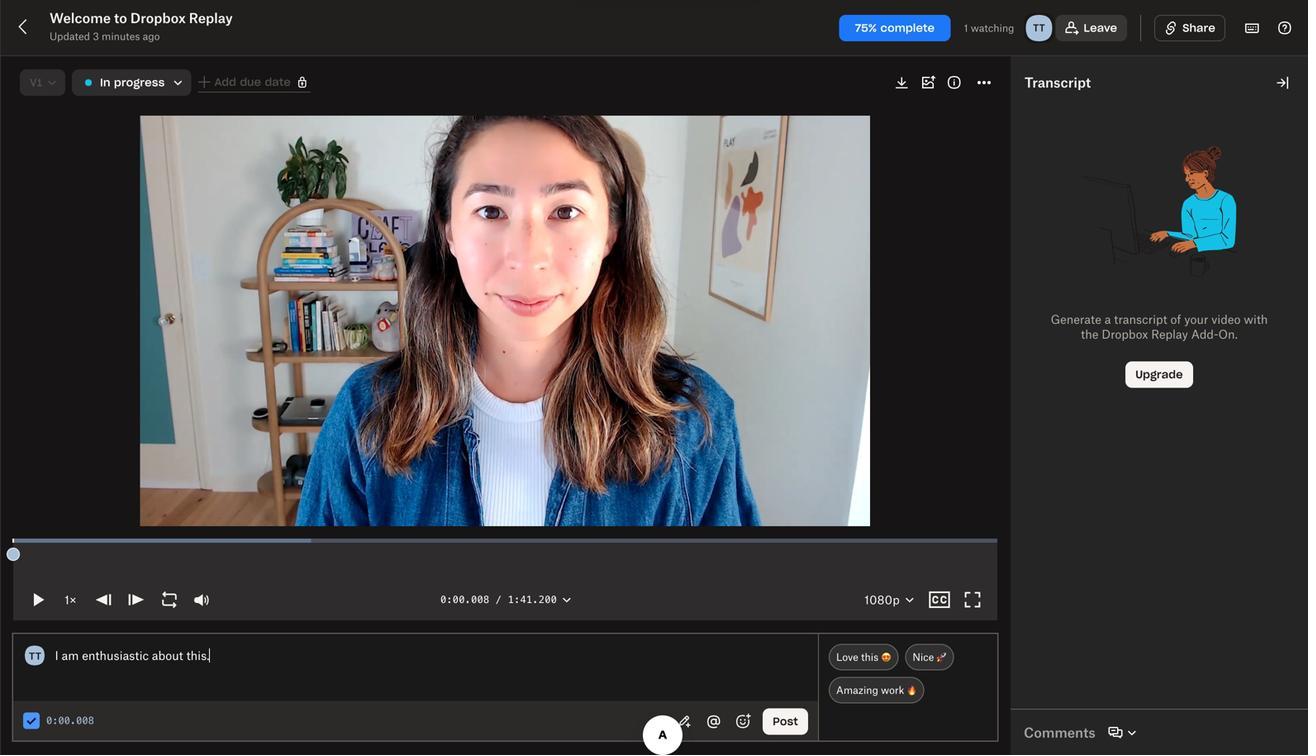 Task type: describe. For each thing, give the bounding box(es) containing it.
😍
[[881, 651, 891, 664]]

updated
[[50, 30, 90, 43]]

minutes
[[102, 30, 140, 43]]

in
[[100, 76, 111, 89]]

complete
[[880, 21, 935, 35]]

ago
[[143, 30, 160, 43]]

🔥
[[907, 684, 917, 697]]

nice 🚀
[[913, 651, 947, 664]]

3
[[93, 30, 99, 43]]

show drawing tools image
[[675, 712, 695, 732]]

upgrade
[[1136, 368, 1183, 381]]

I am enthusiastic about this. text field
[[55, 647, 808, 665]]

welcome
[[50, 10, 111, 26]]

dropbox inside generate a transcript of your video with the dropbox replay add-on.
[[1102, 327, 1148, 341]]

watching
[[971, 22, 1014, 34]]

in progress button
[[72, 69, 191, 96]]

1080p button
[[854, 583, 923, 616]]

1 for 1 watching
[[964, 22, 968, 34]]

share button
[[1155, 15, 1225, 41]]

generate
[[1051, 312, 1101, 326]]

captions image
[[926, 587, 953, 613]]

🚀
[[937, 651, 947, 664]]

comments
[[1024, 725, 1096, 741]]

progress bar slider
[[7, 539, 997, 561]]

amazing work 🔥 button
[[829, 677, 924, 704]]

1 watching
[[964, 22, 1014, 34]]

mention button image
[[704, 712, 724, 732]]

dropbox inside welcome to dropbox replay updated 3 minutes ago
[[130, 10, 186, 26]]

enthusiastic
[[82, 649, 149, 663]]

this.
[[186, 649, 209, 663]]

75% complete
[[855, 21, 935, 35]]

replay inside welcome to dropbox replay updated 3 minutes ago
[[189, 10, 233, 26]]

add-
[[1191, 327, 1218, 341]]

0:00.008 for 0:00.008 / 1:41.200
[[440, 594, 490, 606]]

mute image
[[191, 590, 211, 610]]

share
[[1183, 21, 1216, 35]]

1 vertical spatial tt
[[29, 651, 41, 662]]

i am enthusiastic about this.
[[55, 649, 209, 663]]

your
[[1184, 312, 1208, 326]]

make fullscreen image
[[959, 587, 986, 613]]

post button
[[763, 709, 808, 735]]

video
[[1212, 312, 1241, 326]]

1:41.200
[[508, 594, 557, 606]]

progress
[[114, 76, 165, 89]]

amazing work 🔥
[[836, 684, 917, 697]]



Task type: vqa. For each thing, say whether or not it's contained in the screenshot.
New Version DROPDOWN BUTTON
no



Task type: locate. For each thing, give the bounding box(es) containing it.
i
[[55, 649, 58, 663]]

about
[[152, 649, 183, 663]]

am
[[62, 649, 79, 663]]

the
[[1081, 327, 1099, 341]]

this
[[861, 651, 879, 664]]

transcript
[[1025, 74, 1091, 90]]

1 right the play video image
[[64, 593, 69, 607]]

1 vertical spatial replay
[[1151, 327, 1188, 341]]

replay inside generate a transcript of your video with the dropbox replay add-on.
[[1151, 327, 1188, 341]]

leave
[[1084, 21, 1117, 35]]

0 vertical spatial tt
[[1033, 21, 1045, 34]]

to
[[114, 10, 127, 26]]

hide sidebar image
[[1273, 73, 1292, 93]]

1080p
[[864, 593, 900, 607]]

0 horizontal spatial 0:00.008
[[46, 715, 94, 727]]

on.
[[1218, 327, 1238, 341]]

tt
[[1033, 21, 1045, 34], [29, 651, 41, 662]]

1 vertical spatial dropbox
[[1102, 327, 1148, 341]]

work
[[881, 684, 904, 697]]

1 ×
[[64, 593, 77, 607]]

enable automatic video replay upon ending image
[[157, 588, 182, 612]]

1 inside video player region
[[64, 593, 69, 607]]

0:00.008 down 'am'
[[46, 715, 94, 727]]

nice 🚀 button
[[905, 644, 954, 671]]

75% complete button
[[839, 15, 951, 41]]

1 horizontal spatial tt
[[1033, 21, 1045, 34]]

in progress
[[100, 76, 165, 89]]

0 horizontal spatial 1
[[64, 593, 69, 607]]

dropbox
[[130, 10, 186, 26], [1102, 327, 1148, 341]]

love this 😍
[[836, 651, 891, 664]]

upgrade button
[[1126, 362, 1193, 388]]

1 horizontal spatial replay
[[1151, 327, 1188, 341]]

0:00.008 / 1:41.200
[[440, 594, 557, 606]]

add emoji image
[[733, 712, 753, 732]]

leave button
[[1056, 15, 1127, 41]]

0 vertical spatial dropbox
[[130, 10, 186, 26]]

0:00.008 left /
[[440, 594, 490, 606]]

0 horizontal spatial dropbox
[[130, 10, 186, 26]]

of
[[1171, 312, 1181, 326]]

play video image
[[21, 583, 55, 616]]

tt left i
[[29, 651, 41, 662]]

love
[[836, 651, 858, 664]]

0:00.008 inside video player region
[[440, 594, 490, 606]]

1 left watching
[[964, 22, 968, 34]]

0 vertical spatial replay
[[189, 10, 233, 26]]

1 vertical spatial 0:00.008
[[46, 715, 94, 727]]

replay
[[189, 10, 233, 26], [1151, 327, 1188, 341]]

1
[[964, 22, 968, 34], [64, 593, 69, 607]]

generate a transcript of your video with the dropbox replay add-on.
[[1051, 312, 1268, 341]]

1 horizontal spatial 1
[[964, 22, 968, 34]]

0:00.008 for 0:00.008
[[46, 715, 94, 727]]

0 horizontal spatial tt
[[29, 651, 41, 662]]

tt right watching
[[1033, 21, 1045, 34]]

1 horizontal spatial 0:00.008
[[440, 594, 490, 606]]

welcome to dropbox replay updated 3 minutes ago
[[50, 10, 233, 43]]

love this 😍 button
[[829, 644, 899, 671]]

with
[[1244, 312, 1268, 326]]

keyboard shortcuts image
[[1242, 18, 1262, 38]]

dropbox down transcript
[[1102, 327, 1148, 341]]

nice
[[913, 651, 934, 664]]

transcript
[[1114, 312, 1167, 326]]

×
[[69, 593, 77, 607]]

amazing
[[836, 684, 878, 697]]

0 vertical spatial 1
[[964, 22, 968, 34]]

/
[[496, 594, 502, 606]]

75%
[[855, 21, 877, 35]]

1 horizontal spatial dropbox
[[1102, 327, 1148, 341]]

1 for 1 ×
[[64, 593, 69, 607]]

0 horizontal spatial replay
[[189, 10, 233, 26]]

dropbox up 'ago'
[[130, 10, 186, 26]]

0 vertical spatial 0:00.008
[[440, 594, 490, 606]]

video player region
[[7, 116, 997, 621]]

0:00.008
[[440, 594, 490, 606], [46, 715, 94, 727]]

a
[[1105, 312, 1111, 326]]

post
[[773, 715, 798, 728]]

1 vertical spatial 1
[[64, 593, 69, 607]]



